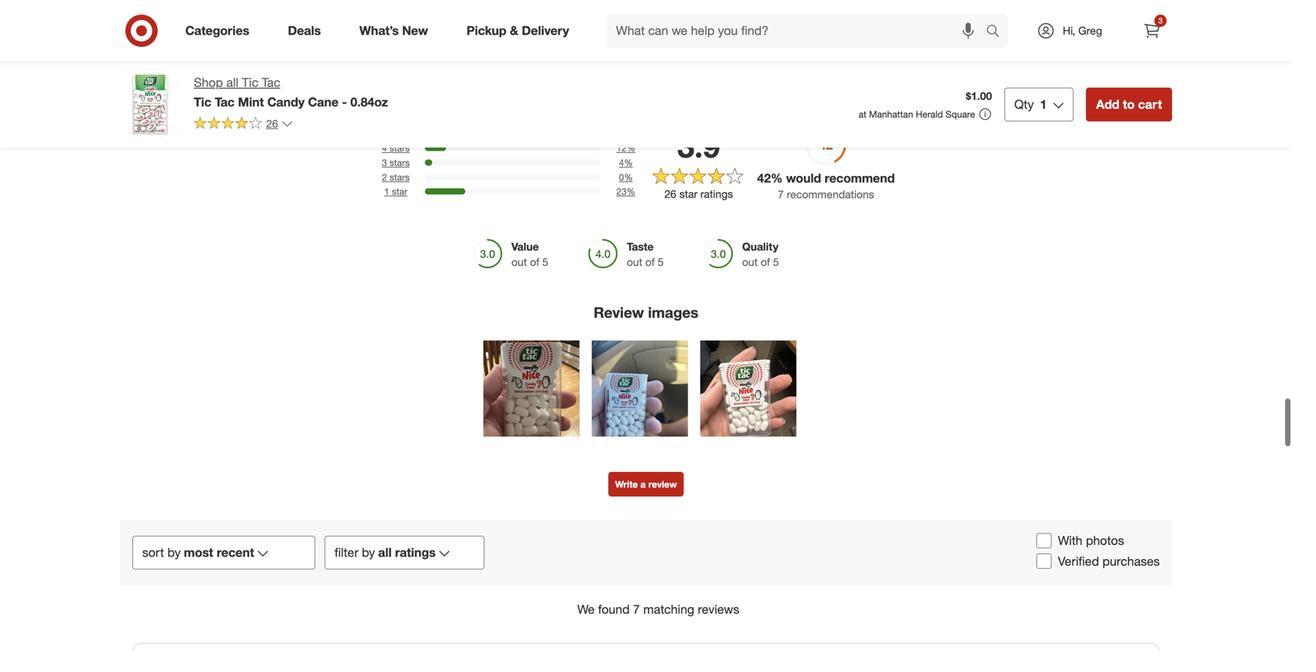 Task type: vqa. For each thing, say whether or not it's contained in the screenshot.
Find Stores
no



Task type: locate. For each thing, give the bounding box(es) containing it.
1 by from the left
[[168, 546, 181, 561]]

0 horizontal spatial 3
[[382, 157, 387, 169]]

tic down shop
[[194, 95, 211, 110]]

review
[[649, 479, 677, 491]]

1 horizontal spatial 7
[[778, 188, 784, 201]]

2 stars from the top
[[390, 157, 410, 169]]

1 of from the left
[[530, 256, 540, 269]]

1 right qty on the top right of page
[[1041, 97, 1048, 112]]

guest review image 3 of 3, zoom in image
[[701, 341, 797, 437]]

tac down shop
[[215, 95, 235, 110]]

3 right greg
[[1159, 16, 1163, 25]]

1 vertical spatial 26
[[665, 188, 677, 201]]

tic up "mint"
[[242, 75, 259, 90]]

1 vertical spatial tic
[[194, 95, 211, 110]]

out inside 'quality out of 5'
[[743, 256, 758, 269]]

2 horizontal spatial out
[[743, 256, 758, 269]]

1 horizontal spatial by
[[362, 546, 375, 561]]

0
[[619, 171, 624, 183]]

0 vertical spatial ratings
[[701, 188, 734, 201]]

search button
[[980, 14, 1017, 51]]

1 vertical spatial tac
[[215, 95, 235, 110]]

out inside 'value out of 5'
[[512, 256, 527, 269]]

7
[[778, 188, 784, 201], [633, 603, 640, 618]]

% up 23 %
[[624, 171, 633, 183]]

with
[[1059, 534, 1083, 549]]

3 out from the left
[[743, 256, 758, 269]]

1 horizontal spatial out
[[627, 256, 643, 269]]

1 vertical spatial all
[[378, 546, 392, 561]]

by for filter by
[[362, 546, 375, 561]]

stars up 3 stars
[[390, 142, 410, 154]]

of for taste
[[646, 256, 655, 269]]

0 horizontal spatial all
[[227, 75, 239, 90]]

out down "taste"
[[627, 256, 643, 269]]

0 vertical spatial 7
[[778, 188, 784, 201]]

%
[[627, 142, 636, 154], [624, 157, 633, 169], [771, 171, 783, 186], [624, 171, 633, 183], [627, 186, 636, 198]]

3 up 2
[[382, 157, 387, 169]]

ratings down 3.9
[[701, 188, 734, 201]]

stars for 4 stars
[[390, 142, 410, 154]]

2 of from the left
[[646, 256, 655, 269]]

26 link
[[194, 116, 294, 134]]

star
[[392, 186, 408, 198], [680, 188, 698, 201]]

filter
[[335, 546, 359, 561]]

26
[[266, 117, 278, 130], [665, 188, 677, 201]]

1 horizontal spatial tac
[[262, 75, 281, 90]]

1 vertical spatial 4
[[619, 157, 624, 169]]

5 for value out of 5
[[543, 256, 549, 269]]

all right filter
[[378, 546, 392, 561]]

1
[[1041, 97, 1048, 112], [384, 186, 390, 198]]

26 right 23 %
[[665, 188, 677, 201]]

0 horizontal spatial of
[[530, 256, 540, 269]]

ratings right filter
[[395, 546, 436, 561]]

of inside 'quality out of 5'
[[761, 256, 771, 269]]

verified purchases
[[1059, 554, 1161, 569]]

sort
[[142, 546, 164, 561]]

0 vertical spatial 26
[[266, 117, 278, 130]]

of
[[530, 256, 540, 269], [646, 256, 655, 269], [761, 256, 771, 269]]

0 %
[[619, 171, 633, 183]]

reviews
[[698, 603, 740, 618]]

4
[[382, 142, 387, 154], [619, 157, 624, 169]]

3 link
[[1136, 14, 1170, 48]]

1 vertical spatial 7
[[633, 603, 640, 618]]

1 horizontal spatial 3
[[1159, 16, 1163, 25]]

1 5 from the left
[[543, 256, 549, 269]]

5 inside 'quality out of 5'
[[774, 256, 780, 269]]

26 down candy
[[266, 117, 278, 130]]

out
[[512, 256, 527, 269], [627, 256, 643, 269], [743, 256, 758, 269]]

0 horizontal spatial by
[[168, 546, 181, 561]]

qty
[[1015, 97, 1035, 112]]

% down 12 %
[[624, 157, 633, 169]]

3 for 3 stars
[[382, 157, 387, 169]]

stars
[[390, 142, 410, 154], [390, 157, 410, 169], [390, 171, 410, 183]]

guest review image 1 of 3, zoom in image
[[484, 341, 580, 437]]

0 horizontal spatial 26
[[266, 117, 278, 130]]

1 out from the left
[[512, 256, 527, 269]]

filter by all ratings
[[335, 546, 436, 561]]

of inside 'value out of 5'
[[530, 256, 540, 269]]

we found 7 matching reviews
[[578, 603, 740, 618]]

5 for taste out of 5
[[658, 256, 664, 269]]

of down value
[[530, 256, 540, 269]]

0 vertical spatial tic
[[242, 75, 259, 90]]

out for quality out of 5
[[743, 256, 758, 269]]

sort by most recent
[[142, 546, 254, 561]]

out down value
[[512, 256, 527, 269]]

1 vertical spatial 3
[[382, 157, 387, 169]]

value out of 5
[[512, 240, 549, 269]]

1 horizontal spatial star
[[680, 188, 698, 201]]

% up 4 %
[[627, 142, 636, 154]]

2 out from the left
[[627, 256, 643, 269]]

Verified purchases checkbox
[[1037, 554, 1053, 570]]

quality
[[743, 240, 779, 254]]

1 horizontal spatial 4
[[619, 157, 624, 169]]

4 down 12
[[619, 157, 624, 169]]

4 up 3 stars
[[382, 142, 387, 154]]

0 horizontal spatial out
[[512, 256, 527, 269]]

0 horizontal spatial 7
[[633, 603, 640, 618]]

26 for 26 star ratings
[[665, 188, 677, 201]]

by right filter
[[362, 546, 375, 561]]

7 left "recommendations"
[[778, 188, 784, 201]]

of inside taste out of 5
[[646, 256, 655, 269]]

of for quality
[[761, 256, 771, 269]]

by
[[168, 546, 181, 561], [362, 546, 375, 561]]

1 horizontal spatial 5
[[658, 256, 664, 269]]

3 of from the left
[[761, 256, 771, 269]]

stars up 1 star
[[390, 171, 410, 183]]

stars down 4 stars
[[390, 157, 410, 169]]

3 stars from the top
[[390, 171, 410, 183]]

3 inside 3 link
[[1159, 16, 1163, 25]]

0 horizontal spatial ratings
[[395, 546, 436, 561]]

by right sort
[[168, 546, 181, 561]]

star down 2 stars
[[392, 186, 408, 198]]

What can we help you find? suggestions appear below search field
[[607, 14, 990, 48]]

1 horizontal spatial tic
[[242, 75, 259, 90]]

12
[[617, 142, 627, 154]]

tic
[[242, 75, 259, 90], [194, 95, 211, 110]]

0.84oz
[[351, 95, 388, 110]]

7 right "found"
[[633, 603, 640, 618]]

taste out of 5
[[627, 240, 664, 269]]

tac up candy
[[262, 75, 281, 90]]

what's new
[[360, 23, 428, 38]]

deals link
[[275, 14, 340, 48]]

2 5 from the left
[[658, 256, 664, 269]]

0 horizontal spatial tac
[[215, 95, 235, 110]]

% left would
[[771, 171, 783, 186]]

0 horizontal spatial 5
[[543, 256, 549, 269]]

1 stars from the top
[[390, 142, 410, 154]]

4 for 4 %
[[619, 157, 624, 169]]

3 5 from the left
[[774, 256, 780, 269]]

to
[[1124, 97, 1135, 112]]

cart
[[1139, 97, 1163, 112]]

5 inside taste out of 5
[[658, 256, 664, 269]]

recommendations
[[787, 188, 875, 201]]

% inside 42 % would recommend 7 recommendations
[[771, 171, 783, 186]]

2 horizontal spatial 5
[[774, 256, 780, 269]]

2 horizontal spatial of
[[761, 256, 771, 269]]

5
[[543, 256, 549, 269], [658, 256, 664, 269], [774, 256, 780, 269]]

3
[[1159, 16, 1163, 25], [382, 157, 387, 169]]

0 vertical spatial all
[[227, 75, 239, 90]]

would
[[787, 171, 822, 186]]

out inside taste out of 5
[[627, 256, 643, 269]]

0 vertical spatial 3
[[1159, 16, 1163, 25]]

1 horizontal spatial 26
[[665, 188, 677, 201]]

0 vertical spatial 4
[[382, 142, 387, 154]]

2 vertical spatial stars
[[390, 171, 410, 183]]

5 inside 'value out of 5'
[[543, 256, 549, 269]]

0 horizontal spatial tic
[[194, 95, 211, 110]]

1 vertical spatial ratings
[[395, 546, 436, 561]]

by for sort by
[[168, 546, 181, 561]]

all
[[227, 75, 239, 90], [378, 546, 392, 561]]

review images
[[594, 304, 699, 322]]

with photos
[[1059, 534, 1125, 549]]

1 horizontal spatial ratings
[[701, 188, 734, 201]]

stars for 3 stars
[[390, 157, 410, 169]]

what's new link
[[347, 14, 448, 48]]

% down the 0 % at top left
[[627, 186, 636, 198]]

1 down 2
[[384, 186, 390, 198]]

tac
[[262, 75, 281, 90], [215, 95, 235, 110]]

0 vertical spatial stars
[[390, 142, 410, 154]]

out down quality in the top of the page
[[743, 256, 758, 269]]

shop all tic tac tic tac mint candy cane - 0.84oz
[[194, 75, 388, 110]]

categories
[[185, 23, 250, 38]]

1 vertical spatial stars
[[390, 157, 410, 169]]

0 horizontal spatial 1
[[384, 186, 390, 198]]

0 horizontal spatial star
[[392, 186, 408, 198]]

square
[[946, 109, 976, 120]]

0 horizontal spatial 4
[[382, 142, 387, 154]]

hi, greg
[[1064, 24, 1103, 37]]

of down quality in the top of the page
[[761, 256, 771, 269]]

$1.00
[[967, 89, 993, 103]]

all right shop
[[227, 75, 239, 90]]

out for taste out of 5
[[627, 256, 643, 269]]

1 horizontal spatial 1
[[1041, 97, 1048, 112]]

2 by from the left
[[362, 546, 375, 561]]

review
[[594, 304, 644, 322]]

1 horizontal spatial of
[[646, 256, 655, 269]]

-
[[342, 95, 347, 110]]

26 for 26
[[266, 117, 278, 130]]

of down "taste"
[[646, 256, 655, 269]]

star down 3.9
[[680, 188, 698, 201]]

delivery
[[522, 23, 570, 38]]

pickup
[[467, 23, 507, 38]]

ratings
[[701, 188, 734, 201], [395, 546, 436, 561]]



Task type: describe. For each thing, give the bounding box(es) containing it.
% for 42
[[771, 171, 783, 186]]

new
[[402, 23, 428, 38]]

star for 1
[[392, 186, 408, 198]]

guest review image 2 of 3, zoom in image
[[592, 341, 688, 437]]

&
[[510, 23, 519, 38]]

recommend
[[825, 171, 895, 186]]

5 for quality out of 5
[[774, 256, 780, 269]]

all inside shop all tic tac tic tac mint candy cane - 0.84oz
[[227, 75, 239, 90]]

purchases
[[1103, 554, 1161, 569]]

% for 12
[[627, 142, 636, 154]]

1 vertical spatial 1
[[384, 186, 390, 198]]

herald
[[916, 109, 944, 120]]

23
[[617, 186, 627, 198]]

a
[[641, 479, 646, 491]]

write a review button
[[609, 473, 684, 497]]

0 vertical spatial tac
[[262, 75, 281, 90]]

star for 26
[[680, 188, 698, 201]]

what's
[[360, 23, 399, 38]]

% for 0
[[624, 171, 633, 183]]

% for 4
[[624, 157, 633, 169]]

image of tic tac mint candy cane - 0.84oz image
[[120, 74, 182, 135]]

pickup & delivery
[[467, 23, 570, 38]]

23 %
[[617, 186, 636, 198]]

categories link
[[172, 14, 269, 48]]

With photos checkbox
[[1037, 534, 1053, 549]]

candy
[[267, 95, 305, 110]]

12 %
[[617, 142, 636, 154]]

shop
[[194, 75, 223, 90]]

deals
[[288, 23, 321, 38]]

1 star
[[384, 186, 408, 198]]

7 inside 42 % would recommend 7 recommendations
[[778, 188, 784, 201]]

3.9
[[678, 127, 721, 165]]

taste
[[627, 240, 654, 254]]

quality out of 5
[[743, 240, 780, 269]]

photos
[[1087, 534, 1125, 549]]

add
[[1097, 97, 1120, 112]]

4 for 4 stars
[[382, 142, 387, 154]]

write a review
[[616, 479, 677, 491]]

2 stars
[[382, 171, 410, 183]]

add to cart
[[1097, 97, 1163, 112]]

pickup & delivery link
[[454, 14, 589, 48]]

mint
[[238, 95, 264, 110]]

add to cart button
[[1087, 88, 1173, 122]]

42 % would recommend 7 recommendations
[[758, 171, 895, 201]]

recent
[[217, 546, 254, 561]]

out for value out of 5
[[512, 256, 527, 269]]

4 %
[[619, 157, 633, 169]]

most
[[184, 546, 213, 561]]

qty 1
[[1015, 97, 1048, 112]]

search
[[980, 25, 1017, 40]]

matching
[[644, 603, 695, 618]]

3 stars
[[382, 157, 410, 169]]

% for 23
[[627, 186, 636, 198]]

of for value
[[530, 256, 540, 269]]

0 vertical spatial 1
[[1041, 97, 1048, 112]]

found
[[598, 603, 630, 618]]

at manhattan herald square
[[859, 109, 976, 120]]

42
[[758, 171, 771, 186]]

hi,
[[1064, 24, 1076, 37]]

value
[[512, 240, 539, 254]]

greg
[[1079, 24, 1103, 37]]

images
[[648, 304, 699, 322]]

verified
[[1059, 554, 1100, 569]]

manhattan
[[870, 109, 914, 120]]

2
[[382, 171, 387, 183]]

cane
[[308, 95, 339, 110]]

1 horizontal spatial all
[[378, 546, 392, 561]]

stars for 2 stars
[[390, 171, 410, 183]]

write
[[616, 479, 638, 491]]

at
[[859, 109, 867, 120]]

3 for 3
[[1159, 16, 1163, 25]]

we
[[578, 603, 595, 618]]

4 stars
[[382, 142, 410, 154]]

26 star ratings
[[665, 188, 734, 201]]



